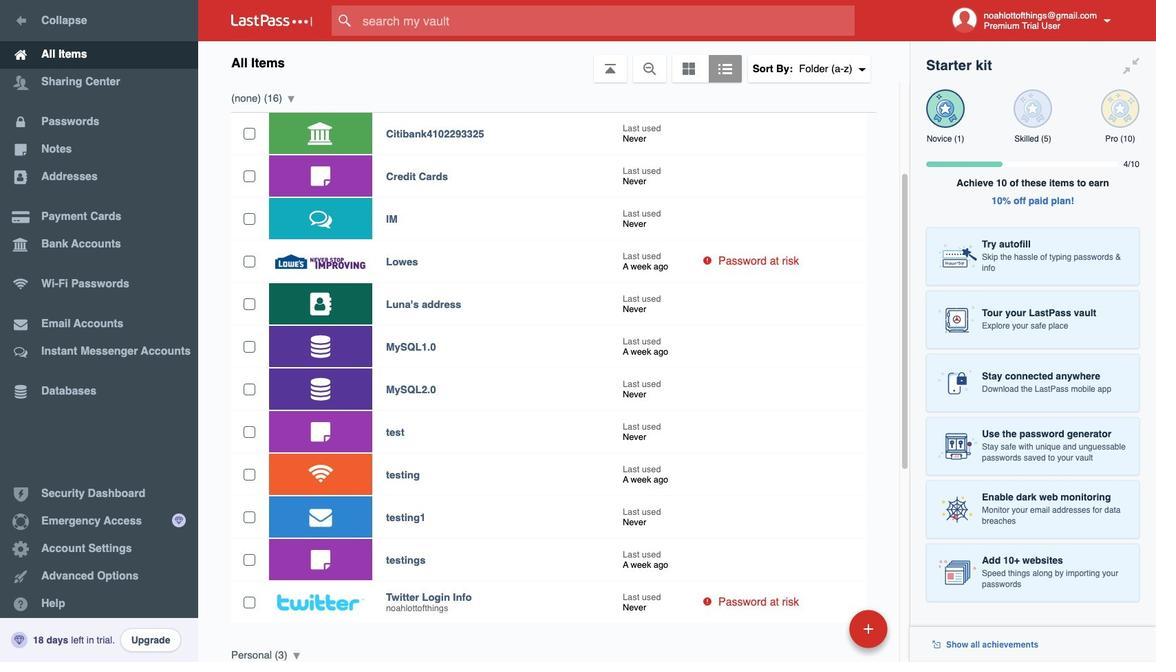 Task type: locate. For each thing, give the bounding box(es) containing it.
vault options navigation
[[198, 41, 910, 83]]

lastpass image
[[231, 14, 313, 27]]



Task type: vqa. For each thing, say whether or not it's contained in the screenshot.
the Clear Search image on the top of page
no



Task type: describe. For each thing, give the bounding box(es) containing it.
new item navigation
[[755, 606, 896, 663]]

main navigation navigation
[[0, 0, 198, 663]]

Search search field
[[332, 6, 882, 36]]

search my vault text field
[[332, 6, 882, 36]]

new item element
[[755, 610, 893, 649]]



